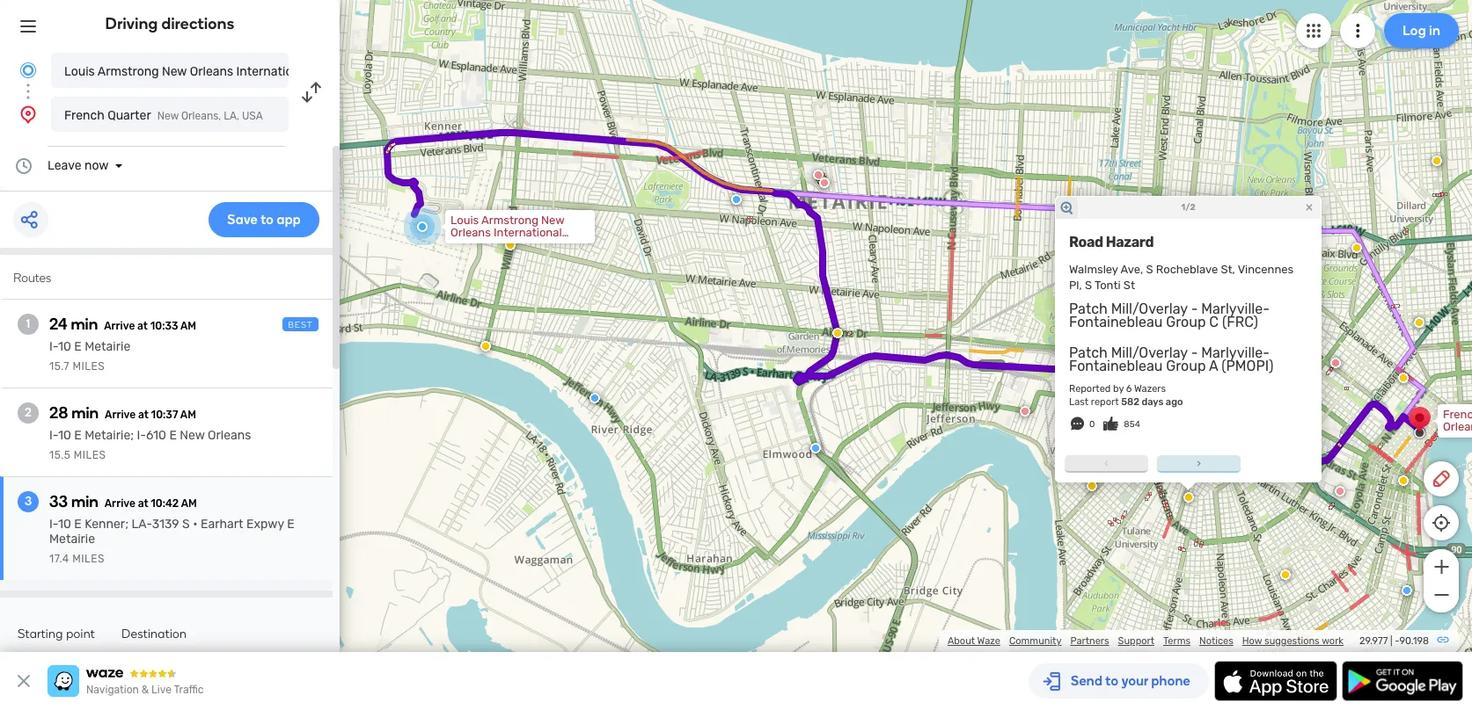 Task type: vqa. For each thing, say whether or not it's contained in the screenshot.
17.4
yes



Task type: describe. For each thing, give the bounding box(es) containing it.
now
[[84, 158, 109, 173]]

&
[[141, 685, 149, 697]]

1 vertical spatial road closed image
[[1330, 358, 1341, 369]]

road hazard
[[1069, 234, 1154, 250]]

arrive for 24 min
[[104, 320, 135, 333]]

frenc
[[1443, 408, 1472, 434]]

orleans,
[[181, 110, 221, 122]]

traffic
[[174, 685, 204, 697]]

29.977
[[1359, 636, 1388, 648]]

by
[[1113, 384, 1124, 395]]

reported
[[1069, 384, 1111, 395]]

3139
[[152, 517, 179, 532]]

hazard
[[1106, 234, 1154, 250]]

2
[[25, 406, 32, 421]]

road
[[1069, 234, 1103, 250]]

orleans inside louis armstrong new orleans international airport button
[[190, 64, 233, 79]]

navigation & live traffic
[[86, 685, 204, 697]]

waze
[[977, 636, 1000, 648]]

× link
[[1301, 199, 1317, 215]]

fontainebleau for patch mill/overlay - marlyville- fontainebleau group a (pmopi)
[[1069, 358, 1163, 375]]

louis
[[64, 64, 95, 79]]

at for 28 min
[[138, 409, 149, 421]]

st
[[1124, 279, 1135, 292]]

pl,
[[1069, 279, 1082, 292]]

notices
[[1199, 636, 1233, 648]]

rocheblave
[[1156, 263, 1218, 276]]

miles inside i-10 e metairie; i-610 e new orleans 15.5 miles
[[74, 450, 106, 462]]

notices link
[[1199, 636, 1233, 648]]

chevron left image
[[1099, 457, 1114, 471]]

3
[[25, 495, 32, 509]]

mill/overlay for c
[[1111, 301, 1188, 318]]

french
[[64, 108, 104, 123]]

e for 24 min
[[74, 340, 82, 355]]

28 min arrive at 10:37 am
[[49, 404, 196, 423]]

point
[[66, 627, 95, 642]]

usa
[[242, 110, 263, 122]]

clock image
[[13, 156, 34, 177]]

arrive for 28 min
[[105, 409, 136, 421]]

mill/overlay for a
[[1111, 345, 1188, 362]]

driving
[[105, 14, 158, 33]]

2 vertical spatial -
[[1395, 636, 1399, 648]]

6
[[1126, 384, 1132, 395]]

i-10 e metairie; i-610 e new orleans 15.5 miles
[[49, 429, 251, 462]]

community
[[1009, 636, 1062, 648]]

15.7
[[49, 361, 70, 373]]

15.5
[[49, 450, 71, 462]]

patch for patch mill/overlay - marlyville- fontainebleau group c (frc)
[[1069, 301, 1108, 318]]

854
[[1124, 420, 1140, 430]]

i-10 e metairie 15.7 miles
[[49, 340, 130, 373]]

starting
[[18, 627, 63, 642]]

walmsley ave, s rocheblave st, vincennes pl, s tonti st
[[1069, 263, 1294, 292]]

1 horizontal spatial road closed image
[[1020, 407, 1030, 417]]

destination
[[121, 627, 187, 642]]

tonti
[[1095, 279, 1121, 292]]

c
[[1209, 314, 1219, 331]]

(pmopi)
[[1221, 358, 1274, 375]]

1
[[26, 317, 30, 332]]

about waze link
[[948, 636, 1000, 648]]

e right 610
[[169, 429, 177, 443]]

24
[[49, 315, 67, 334]]

driving directions
[[105, 14, 234, 33]]

link image
[[1436, 634, 1450, 648]]

at for 33 min
[[138, 498, 148, 510]]

partners
[[1070, 636, 1109, 648]]

90.198
[[1399, 636, 1429, 648]]

33
[[49, 493, 68, 512]]

10:37
[[151, 409, 178, 421]]

metairie inside i-10 e kenner; la-3139 s • earhart expwy e metairie 17.4 miles
[[49, 532, 95, 547]]

wazers
[[1134, 384, 1166, 395]]

new for orleans
[[162, 64, 187, 79]]

•
[[193, 517, 198, 532]]

pencil image
[[1431, 469, 1452, 490]]

min for 28 min
[[71, 404, 99, 423]]

28
[[49, 404, 68, 423]]

2 horizontal spatial s
[[1146, 263, 1153, 276]]

metairie inside i-10 e metairie 15.7 miles
[[85, 340, 130, 355]]

days
[[1142, 397, 1164, 408]]

min for 24 min
[[71, 315, 98, 334]]

1/2
[[1181, 202, 1196, 213]]

destination button
[[121, 627, 187, 656]]

partners link
[[1070, 636, 1109, 648]]

0 vertical spatial police image
[[590, 393, 600, 404]]

610
[[146, 429, 166, 443]]

i-10 e kenner; la-3139 s • earhart expwy e metairie 17.4 miles
[[49, 517, 294, 566]]

location image
[[18, 104, 39, 125]]

×
[[1305, 199, 1313, 215]]

582
[[1121, 397, 1140, 408]]

1 horizontal spatial road closed image
[[1335, 487, 1345, 497]]

starting point button
[[18, 627, 95, 655]]

armstrong
[[97, 64, 159, 79]]

1 horizontal spatial s
[[1085, 279, 1092, 292]]

miles inside i-10 e metairie 15.7 miles
[[72, 361, 105, 373]]

- for a
[[1191, 345, 1198, 362]]

(frc)
[[1222, 314, 1258, 331]]

terms link
[[1163, 636, 1191, 648]]

support
[[1118, 636, 1154, 648]]

quarter
[[107, 108, 151, 123]]

patch mill/overlay - marlyville- fontainebleau group a (pmopi)
[[1069, 345, 1274, 375]]

airport
[[312, 64, 352, 79]]

17.4
[[49, 553, 69, 566]]

suggestions
[[1265, 636, 1320, 648]]

metairie;
[[85, 429, 134, 443]]

0
[[1089, 420, 1095, 430]]

community link
[[1009, 636, 1062, 648]]



Task type: locate. For each thing, give the bounding box(es) containing it.
s inside i-10 e kenner; la-3139 s • earhart expwy e metairie 17.4 miles
[[182, 517, 190, 532]]

navigation
[[86, 685, 139, 697]]

1 vertical spatial new
[[157, 110, 179, 122]]

e left kenner;
[[74, 517, 82, 532]]

x image
[[13, 671, 34, 693]]

mill/overlay up wazers at the bottom
[[1111, 345, 1188, 362]]

group inside "patch mill/overlay - marlyville- fontainebleau group c (frc)"
[[1166, 314, 1206, 331]]

am inside 24 min arrive at 10:33 am
[[180, 320, 196, 333]]

1 vertical spatial arrive
[[105, 409, 136, 421]]

2 marlyville- from the top
[[1201, 345, 1270, 362]]

new left orleans,
[[157, 110, 179, 122]]

s right the pl,
[[1085, 279, 1092, 292]]

reported by 6 wazers last report 582 days ago
[[1069, 384, 1183, 408]]

2 vertical spatial arrive
[[105, 498, 135, 510]]

10:33
[[150, 320, 178, 333]]

zoom out image
[[1430, 585, 1452, 606]]

2 vertical spatial s
[[182, 517, 190, 532]]

arrive up kenner;
[[105, 498, 135, 510]]

2 vertical spatial miles
[[72, 553, 105, 566]]

i- up 15.7
[[49, 340, 58, 355]]

1 vertical spatial miles
[[74, 450, 106, 462]]

2 10 from the top
[[58, 429, 71, 443]]

group left c at the top right
[[1166, 314, 1206, 331]]

at inside 33 min arrive at 10:42 am
[[138, 498, 148, 510]]

fontainebleau up by
[[1069, 358, 1163, 375]]

1 vertical spatial s
[[1085, 279, 1092, 292]]

arrive for 33 min
[[105, 498, 135, 510]]

st,
[[1221, 263, 1235, 276]]

1 10 from the top
[[58, 340, 71, 355]]

am up •
[[181, 498, 197, 510]]

min for 33 min
[[71, 493, 98, 512]]

report
[[1091, 397, 1119, 408]]

patch up reported
[[1069, 345, 1108, 362]]

metairie up 17.4 at the bottom left of the page
[[49, 532, 95, 547]]

e down 24 min arrive at 10:33 am
[[74, 340, 82, 355]]

s left •
[[182, 517, 190, 532]]

am inside 28 min arrive at 10:37 am
[[180, 409, 196, 421]]

terms
[[1163, 636, 1191, 648]]

10 down 33
[[58, 517, 71, 532]]

new inside french quarter new orleans, la, usa
[[157, 110, 179, 122]]

1 vertical spatial group
[[1166, 358, 1206, 375]]

s right ave,
[[1146, 263, 1153, 276]]

1 horizontal spatial police image
[[810, 443, 821, 454]]

e
[[74, 340, 82, 355], [74, 429, 82, 443], [169, 429, 177, 443], [74, 517, 82, 532], [287, 517, 294, 532]]

1 vertical spatial orleans
[[208, 429, 251, 443]]

|
[[1390, 636, 1393, 648]]

support link
[[1118, 636, 1154, 648]]

10 up 15.7
[[58, 340, 71, 355]]

marlyville- inside "patch mill/overlay - marlyville- fontainebleau group c (frc)"
[[1201, 301, 1270, 318]]

arrive inside 28 min arrive at 10:37 am
[[105, 409, 136, 421]]

mill/overlay inside patch mill/overlay - marlyville- fontainebleau group a (pmopi)
[[1111, 345, 1188, 362]]

group left a
[[1166, 358, 1206, 375]]

i- inside i-10 e kenner; la-3139 s • earhart expwy e metairie 17.4 miles
[[49, 517, 58, 532]]

arrive inside 24 min arrive at 10:33 am
[[104, 320, 135, 333]]

international
[[236, 64, 310, 79]]

new for orleans,
[[157, 110, 179, 122]]

road closed image
[[813, 170, 824, 180], [1330, 358, 1341, 369], [1020, 407, 1030, 417]]

group for a
[[1166, 358, 1206, 375]]

i- for 33 min
[[49, 517, 58, 532]]

police image
[[590, 393, 600, 404], [810, 443, 821, 454]]

10 for 28
[[58, 429, 71, 443]]

2 horizontal spatial road closed image
[[1330, 358, 1341, 369]]

- left c at the top right
[[1191, 301, 1198, 318]]

1 marlyville- from the top
[[1201, 301, 1270, 318]]

0 vertical spatial 10
[[58, 340, 71, 355]]

0 vertical spatial metairie
[[85, 340, 130, 355]]

0 vertical spatial police image
[[731, 194, 742, 205]]

group for c
[[1166, 314, 1206, 331]]

patch inside "patch mill/overlay - marlyville- fontainebleau group c (frc)"
[[1069, 301, 1108, 318]]

about waze community partners support terms notices how suggestions work
[[948, 636, 1344, 648]]

0 vertical spatial at
[[137, 320, 148, 333]]

french quarter new orleans, la, usa
[[64, 108, 263, 123]]

i- down 33
[[49, 517, 58, 532]]

am for 28 min
[[180, 409, 196, 421]]

10 for 24
[[58, 340, 71, 355]]

e inside i-10 e metairie 15.7 miles
[[74, 340, 82, 355]]

10:42
[[151, 498, 179, 510]]

at
[[137, 320, 148, 333], [138, 409, 149, 421], [138, 498, 148, 510]]

2 mill/overlay from the top
[[1111, 345, 1188, 362]]

i- down 28 min arrive at 10:37 am
[[137, 429, 146, 443]]

0 horizontal spatial police image
[[590, 393, 600, 404]]

new inside i-10 e metairie; i-610 e new orleans 15.5 miles
[[180, 429, 205, 443]]

ave,
[[1121, 263, 1143, 276]]

0 vertical spatial road closed image
[[813, 170, 824, 180]]

last
[[1069, 397, 1089, 408]]

metairie
[[85, 340, 130, 355], [49, 532, 95, 547]]

am inside 33 min arrive at 10:42 am
[[181, 498, 197, 510]]

1 horizontal spatial police image
[[1402, 586, 1412, 597]]

- right |
[[1395, 636, 1399, 648]]

zoom in image
[[1430, 557, 1452, 578]]

- inside patch mill/overlay - marlyville- fontainebleau group a (pmopi)
[[1191, 345, 1198, 362]]

min
[[71, 315, 98, 334], [71, 404, 99, 423], [71, 493, 98, 512]]

1 vertical spatial patch
[[1069, 345, 1108, 362]]

2 fontainebleau from the top
[[1069, 358, 1163, 375]]

at for 24 min
[[137, 320, 148, 333]]

am for 33 min
[[181, 498, 197, 510]]

e for 28 min
[[74, 429, 82, 443]]

1 vertical spatial at
[[138, 409, 149, 421]]

10 for 33
[[58, 517, 71, 532]]

24 min arrive at 10:33 am
[[49, 315, 196, 334]]

at left 10:37
[[138, 409, 149, 421]]

about
[[948, 636, 975, 648]]

10 up 15.5
[[58, 429, 71, 443]]

marlyville- inside patch mill/overlay - marlyville- fontainebleau group a (pmopi)
[[1201, 345, 1270, 362]]

1 at from the top
[[137, 320, 148, 333]]

i- for 28 min
[[49, 429, 58, 443]]

0 vertical spatial new
[[162, 64, 187, 79]]

min right 28
[[71, 404, 99, 423]]

am right 10:33
[[180, 320, 196, 333]]

- inside "patch mill/overlay - marlyville- fontainebleau group c (frc)"
[[1191, 301, 1198, 318]]

1 fontainebleau from the top
[[1069, 314, 1163, 331]]

i- up 15.5
[[49, 429, 58, 443]]

1 vertical spatial am
[[180, 409, 196, 421]]

miles inside i-10 e kenner; la-3139 s • earhart expwy e metairie 17.4 miles
[[72, 553, 105, 566]]

2 group from the top
[[1166, 358, 1206, 375]]

fontainebleau inside "patch mill/overlay - marlyville- fontainebleau group c (frc)"
[[1069, 314, 1163, 331]]

miles right 15.7
[[72, 361, 105, 373]]

1 vertical spatial police image
[[810, 443, 821, 454]]

at inside 24 min arrive at 10:33 am
[[137, 320, 148, 333]]

patch for patch mill/overlay - marlyville- fontainebleau group a (pmopi)
[[1069, 345, 1108, 362]]

2 vertical spatial 10
[[58, 517, 71, 532]]

starting point
[[18, 627, 95, 642]]

2 vertical spatial road closed image
[[1020, 407, 1030, 417]]

routes
[[13, 271, 51, 286]]

1 vertical spatial fontainebleau
[[1069, 358, 1163, 375]]

0 vertical spatial -
[[1191, 301, 1198, 318]]

am for 24 min
[[180, 320, 196, 333]]

0 vertical spatial am
[[180, 320, 196, 333]]

patch down the pl,
[[1069, 301, 1108, 318]]

earhart
[[201, 517, 243, 532]]

33 min arrive at 10:42 am
[[49, 493, 197, 512]]

e left metairie;
[[74, 429, 82, 443]]

3 10 from the top
[[58, 517, 71, 532]]

0 vertical spatial min
[[71, 315, 98, 334]]

at left 10:33
[[137, 320, 148, 333]]

0 vertical spatial marlyville-
[[1201, 301, 1270, 318]]

2 vertical spatial am
[[181, 498, 197, 510]]

metairie down 24 min arrive at 10:33 am
[[85, 340, 130, 355]]

1 vertical spatial 10
[[58, 429, 71, 443]]

i-
[[49, 340, 58, 355], [49, 429, 58, 443], [137, 429, 146, 443], [49, 517, 58, 532]]

0 vertical spatial mill/overlay
[[1111, 301, 1188, 318]]

am right 10:37
[[180, 409, 196, 421]]

new
[[162, 64, 187, 79], [157, 110, 179, 122], [180, 429, 205, 443]]

fontainebleau inside patch mill/overlay - marlyville- fontainebleau group a (pmopi)
[[1069, 358, 1163, 375]]

walmsley
[[1069, 263, 1118, 276]]

10 inside i-10 e metairie 15.7 miles
[[58, 340, 71, 355]]

marlyville- down st,
[[1201, 301, 1270, 318]]

min right "24" on the top left of page
[[71, 315, 98, 334]]

10 inside i-10 e metairie; i-610 e new orleans 15.5 miles
[[58, 429, 71, 443]]

hazard image
[[1432, 156, 1442, 166], [505, 240, 516, 251], [832, 328, 843, 339], [480, 341, 491, 352], [1280, 570, 1291, 581]]

i- inside i-10 e metairie 15.7 miles
[[49, 340, 58, 355]]

-
[[1191, 301, 1198, 318], [1191, 345, 1198, 362], [1395, 636, 1399, 648]]

0 vertical spatial patch
[[1069, 301, 1108, 318]]

new right 610
[[180, 429, 205, 443]]

- left a
[[1191, 345, 1198, 362]]

10 inside i-10 e kenner; la-3139 s • earhart expwy e metairie 17.4 miles
[[58, 517, 71, 532]]

marlyville- down (frc)
[[1201, 345, 1270, 362]]

min right 33
[[71, 493, 98, 512]]

how
[[1242, 636, 1262, 648]]

mill/overlay down st at the right of the page
[[1111, 301, 1188, 318]]

marlyville- for (frc)
[[1201, 301, 1270, 318]]

1 vertical spatial police image
[[1402, 586, 1412, 597]]

1 vertical spatial road closed image
[[1335, 487, 1345, 497]]

fontainebleau down 'tonti' at right top
[[1069, 314, 1163, 331]]

- for c
[[1191, 301, 1198, 318]]

0 horizontal spatial road closed image
[[813, 170, 824, 180]]

29.977 | -90.198
[[1359, 636, 1429, 648]]

group inside patch mill/overlay - marlyville- fontainebleau group a (pmopi)
[[1166, 358, 1206, 375]]

road closed image
[[819, 178, 830, 188], [1335, 487, 1345, 497]]

at up la-
[[138, 498, 148, 510]]

1 vertical spatial marlyville-
[[1201, 345, 1270, 362]]

0 horizontal spatial police image
[[731, 194, 742, 205]]

2 patch from the top
[[1069, 345, 1108, 362]]

1 vertical spatial -
[[1191, 345, 1198, 362]]

work
[[1322, 636, 1344, 648]]

arrive up i-10 e metairie 15.7 miles
[[104, 320, 135, 333]]

current location image
[[18, 60, 39, 81]]

a
[[1209, 358, 1218, 375]]

e for 33 min
[[74, 517, 82, 532]]

patch
[[1069, 301, 1108, 318], [1069, 345, 1108, 362]]

0 vertical spatial s
[[1146, 263, 1153, 276]]

0 vertical spatial fontainebleau
[[1069, 314, 1163, 331]]

vincennes
[[1238, 263, 1294, 276]]

2 vertical spatial min
[[71, 493, 98, 512]]

arrive
[[104, 320, 135, 333], [105, 409, 136, 421], [105, 498, 135, 510]]

police image
[[731, 194, 742, 205], [1402, 586, 1412, 597]]

expwy
[[246, 517, 284, 532]]

marlyville- for (pmopi)
[[1201, 345, 1270, 362]]

miles right 17.4 at the bottom left of the page
[[72, 553, 105, 566]]

hazard image
[[1352, 243, 1362, 253], [1414, 318, 1425, 328], [1398, 373, 1409, 384], [1398, 476, 1409, 487]]

mill/overlay inside "patch mill/overlay - marlyville- fontainebleau group c (frc)"
[[1111, 301, 1188, 318]]

group
[[1166, 314, 1206, 331], [1166, 358, 1206, 375]]

arrive up metairie;
[[105, 409, 136, 421]]

0 horizontal spatial road closed image
[[819, 178, 830, 188]]

1 vertical spatial mill/overlay
[[1111, 345, 1188, 362]]

e right expwy
[[287, 517, 294, 532]]

arrive inside 33 min arrive at 10:42 am
[[105, 498, 135, 510]]

fontainebleau for patch mill/overlay - marlyville- fontainebleau group c (frc)
[[1069, 314, 1163, 331]]

orleans
[[190, 64, 233, 79], [208, 429, 251, 443]]

3 at from the top
[[138, 498, 148, 510]]

2 at from the top
[[138, 409, 149, 421]]

0 horizontal spatial s
[[182, 517, 190, 532]]

patch inside patch mill/overlay - marlyville- fontainebleau group a (pmopi)
[[1069, 345, 1108, 362]]

0 vertical spatial arrive
[[104, 320, 135, 333]]

best
[[288, 320, 313, 331]]

louis armstrong new orleans international airport button
[[51, 53, 352, 88]]

1 vertical spatial metairie
[[49, 532, 95, 547]]

ago
[[1166, 397, 1183, 408]]

0 vertical spatial orleans
[[190, 64, 233, 79]]

1 group from the top
[[1166, 314, 1206, 331]]

la-
[[131, 517, 152, 532]]

0 vertical spatial group
[[1166, 314, 1206, 331]]

orleans right 610
[[208, 429, 251, 443]]

1 vertical spatial min
[[71, 404, 99, 423]]

i- for 24 min
[[49, 340, 58, 355]]

0 vertical spatial road closed image
[[819, 178, 830, 188]]

la,
[[224, 110, 239, 122]]

2 vertical spatial new
[[180, 429, 205, 443]]

at inside 28 min arrive at 10:37 am
[[138, 409, 149, 421]]

live
[[151, 685, 171, 697]]

fontainebleau
[[1069, 314, 1163, 331], [1069, 358, 1163, 375]]

chevron right image
[[1192, 457, 1206, 471]]

0 vertical spatial miles
[[72, 361, 105, 373]]

leave now
[[48, 158, 109, 173]]

1 patch from the top
[[1069, 301, 1108, 318]]

directions
[[161, 14, 234, 33]]

leave
[[48, 158, 81, 173]]

patch mill/overlay - marlyville- fontainebleau group c (frc)
[[1069, 301, 1270, 331]]

kenner;
[[85, 517, 128, 532]]

louis armstrong new orleans international airport
[[64, 64, 352, 79]]

new inside button
[[162, 64, 187, 79]]

2 vertical spatial at
[[138, 498, 148, 510]]

miles down metairie;
[[74, 450, 106, 462]]

orleans inside i-10 e metairie; i-610 e new orleans 15.5 miles
[[208, 429, 251, 443]]

new up french quarter new orleans, la, usa
[[162, 64, 187, 79]]

1 mill/overlay from the top
[[1111, 301, 1188, 318]]

orleans up orleans,
[[190, 64, 233, 79]]



